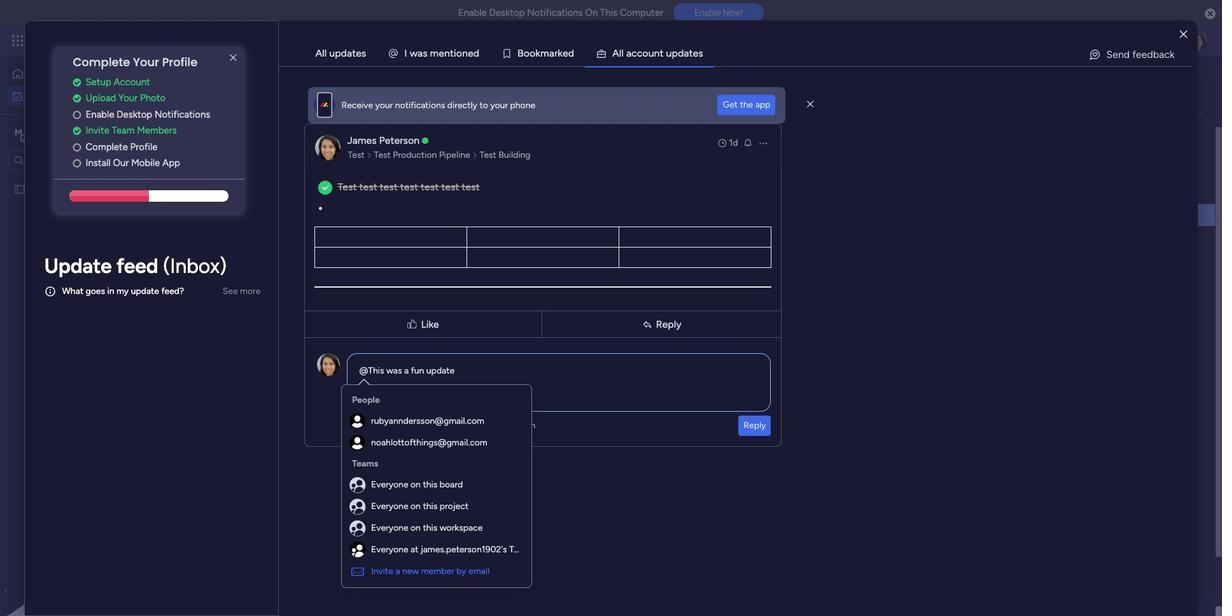 Task type: locate. For each thing, give the bounding box(es) containing it.
your
[[133, 54, 159, 70], [118, 93, 138, 104]]

like button
[[308, 305, 539, 344]]

everyone on this workspace link
[[347, 517, 527, 539]]

1 horizontal spatial notifications
[[527, 7, 583, 18]]

s right w
[[423, 47, 428, 59]]

0 vertical spatial this
[[423, 480, 438, 490]]

0 vertical spatial desktop
[[489, 7, 525, 18]]

test production pipeline link
[[372, 149, 472, 162]]

mobile
[[131, 158, 160, 169]]

1
[[287, 188, 291, 199]]

n right i
[[462, 47, 468, 59]]

e left i
[[439, 47, 445, 59]]

4 test from the left
[[421, 181, 439, 193]]

t right w
[[450, 47, 454, 59]]

1 horizontal spatial n
[[462, 47, 468, 59]]

workspace up james.peterson1902's
[[440, 523, 483, 534]]

1 horizontal spatial my
[[191, 74, 220, 103]]

0 vertical spatial building
[[499, 150, 531, 161]]

3 t from the left
[[689, 47, 693, 59]]

on inside "link"
[[411, 501, 421, 512]]

1 vertical spatial reply
[[744, 420, 766, 431]]

2 test from the left
[[380, 181, 398, 193]]

2 vertical spatial on
[[411, 523, 421, 534]]

desktop up b
[[489, 7, 525, 18]]

2 horizontal spatial t
[[689, 47, 693, 59]]

0 horizontal spatial my
[[28, 90, 40, 101]]

l down computer
[[620, 47, 622, 59]]

test building down past
[[207, 210, 258, 221]]

work
[[225, 74, 276, 103]]

2 m from the left
[[541, 47, 550, 59]]

0 horizontal spatial this
[[215, 299, 238, 315]]

workspace image
[[12, 126, 25, 140]]

0 inside this week / 0 items
[[283, 303, 288, 313]]

work inside my work button
[[42, 90, 62, 101]]

/ right today
[[254, 253, 260, 269]]

0 horizontal spatial profile
[[130, 141, 158, 153]]

2 horizontal spatial enable
[[695, 8, 721, 18]]

customize button
[[406, 127, 475, 148]]

check circle image inside upload your photo link
[[73, 94, 81, 103]]

/ right date
[[303, 436, 309, 452]]

circle o image
[[73, 110, 81, 120], [73, 143, 81, 152], [73, 159, 81, 168]]

1 vertical spatial this
[[423, 501, 438, 512]]

this inside "link"
[[423, 501, 438, 512]]

0 vertical spatial week
[[241, 299, 271, 315]]

rubyanndersson@gmail.com link
[[347, 411, 527, 432]]

1 horizontal spatial building
[[499, 150, 531, 161]]

monday work management
[[57, 33, 198, 48]]

1 horizontal spatial enable
[[458, 7, 487, 18]]

email
[[469, 566, 490, 577]]

2 vertical spatial circle o image
[[73, 159, 81, 168]]

date
[[274, 436, 300, 452]]

home button
[[8, 64, 137, 84]]

test right slider arrow image
[[374, 150, 391, 161]]

items right date
[[320, 440, 342, 451]]

items down this week / 0 items
[[293, 348, 315, 359]]

n left p
[[655, 47, 660, 59]]

test inside list box
[[30, 184, 47, 195]]

everyone inside 'link'
[[371, 480, 409, 490]]

everyone inside "link"
[[371, 501, 409, 512]]

0 horizontal spatial n
[[445, 47, 450, 59]]

my work
[[28, 90, 62, 101]]

2 horizontal spatial d
[[678, 47, 684, 59]]

get the app
[[723, 99, 771, 110]]

this for workspace
[[423, 523, 438, 534]]

everyone on this project
[[371, 501, 469, 512]]

0 vertical spatial reply button
[[545, 314, 779, 335]]

1 vertical spatial circle o image
[[73, 143, 81, 152]]

0 vertical spatial test building
[[480, 150, 531, 161]]

2 n from the left
[[462, 47, 468, 59]]

1 o from the left
[[456, 47, 462, 59]]

workspace up search in workspace field
[[54, 126, 104, 139]]

circle o image down my work button
[[73, 110, 81, 120]]

this left "board"
[[423, 480, 438, 490]]

1 vertical spatial your
[[118, 93, 138, 104]]

1 horizontal spatial t
[[660, 47, 664, 59]]

1 check circle image from the top
[[73, 94, 81, 103]]

1 horizontal spatial this
[[601, 7, 618, 18]]

this right the on
[[601, 7, 618, 18]]

t right p
[[689, 47, 693, 59]]

workspace selection element
[[12, 125, 106, 142]]

building down past
[[226, 210, 258, 221]]

3 d from the left
[[678, 47, 684, 59]]

tab list
[[305, 41, 1193, 66]]

this down see more
[[215, 299, 238, 315]]

everyone at james.peterson1902's team
[[371, 545, 531, 555]]

4 everyone from the top
[[371, 545, 409, 555]]

my
[[191, 74, 220, 103], [28, 90, 40, 101]]

1 horizontal spatial u
[[667, 47, 672, 59]]

my down home at the left top of page
[[28, 90, 40, 101]]

1 vertical spatial notifications
[[155, 109, 210, 120]]

on for project
[[411, 501, 421, 512]]

your for profile
[[133, 54, 159, 70]]

1 horizontal spatial update
[[427, 366, 455, 376]]

s
[[423, 47, 428, 59], [699, 47, 704, 59]]

check circle image inside invite team members link
[[73, 126, 81, 136]]

invite left new
[[371, 566, 394, 577]]

app
[[756, 99, 771, 110]]

team right james.peterson1902's
[[510, 545, 531, 555]]

items up this week / 0 items
[[270, 257, 292, 268]]

1 horizontal spatial work
[[103, 33, 126, 48]]

1 horizontal spatial k
[[558, 47, 563, 59]]

d right r
[[569, 47, 575, 59]]

0 inside without a date / 0 items
[[312, 440, 318, 451]]

my work
[[191, 74, 276, 103]]

on inside 'link'
[[411, 480, 421, 490]]

0 horizontal spatial test building
[[207, 210, 258, 221]]

today
[[215, 253, 251, 269]]

d right i
[[474, 47, 480, 59]]

check circle image
[[73, 78, 81, 87]]

0 right date
[[312, 440, 318, 451]]

dapulse attachment image
[[352, 420, 361, 431]]

1 vertical spatial see
[[223, 286, 238, 297]]

enable up i w a s m e n t i o n e d
[[458, 7, 487, 18]]

your down account
[[118, 93, 138, 104]]

0 horizontal spatial enable
[[86, 109, 114, 120]]

notifications for enable desktop notifications
[[155, 109, 210, 120]]

o right b
[[530, 47, 536, 59]]

a
[[418, 47, 423, 59], [550, 47, 555, 59], [627, 47, 632, 59], [684, 47, 689, 59], [404, 366, 409, 376], [263, 436, 271, 452], [396, 566, 400, 577]]

option
[[0, 178, 162, 180]]

dates
[[243, 184, 276, 200]]

work
[[103, 33, 126, 48], [42, 90, 62, 101]]

test right public board image
[[30, 184, 47, 195]]

2 circle o image from the top
[[73, 143, 81, 152]]

this up everyone on this workspace
[[423, 501, 438, 512]]

like
[[421, 318, 439, 330]]

3 circle o image from the top
[[73, 159, 81, 168]]

1 horizontal spatial team
[[510, 545, 531, 555]]

0 vertical spatial workspace
[[54, 126, 104, 139]]

profile
[[162, 54, 198, 70], [130, 141, 158, 153]]

on
[[411, 480, 421, 490], [411, 501, 421, 512], [411, 523, 421, 534]]

0 vertical spatial circle o image
[[73, 110, 81, 120]]

test
[[348, 150, 365, 161], [374, 150, 391, 161], [480, 150, 497, 161], [338, 181, 357, 193], [30, 184, 47, 195], [207, 210, 224, 221]]

see for see plans
[[223, 35, 238, 46]]

see inside button
[[223, 35, 238, 46]]

see left more
[[223, 286, 238, 297]]

test building right slider arrow icon
[[480, 150, 531, 161]]

everyone down teams
[[371, 480, 409, 490]]

enable for enable desktop notifications on this computer
[[458, 7, 487, 18]]

notifications left the on
[[527, 7, 583, 18]]

slider arrow image
[[367, 149, 372, 162]]

all updates link
[[305, 41, 377, 66]]

0 horizontal spatial t
[[450, 47, 454, 59]]

2 c from the left
[[637, 47, 643, 59]]

update right fun
[[427, 366, 455, 376]]

james peterson link
[[347, 134, 420, 146]]

feedback
[[1133, 48, 1176, 61]]

mention
[[503, 420, 536, 431]]

get the app button
[[718, 95, 776, 115]]

items inside without a date / 0 items
[[320, 440, 342, 451]]

complete up install
[[86, 141, 128, 153]]

test down past
[[207, 210, 224, 221]]

your right to
[[491, 100, 508, 111]]

workspace
[[54, 126, 104, 139], [440, 523, 483, 534]]

desktop up invite team members in the left of the page
[[117, 109, 152, 120]]

send
[[1107, 48, 1131, 61]]

1 horizontal spatial s
[[699, 47, 704, 59]]

enable now! button
[[674, 3, 765, 22]]

update right my
[[131, 286, 159, 297]]

fun
[[411, 366, 424, 376]]

feed?
[[161, 286, 184, 297]]

your right receive in the top left of the page
[[375, 100, 393, 111]]

2 vertical spatial this
[[423, 523, 438, 534]]

3 everyone from the top
[[371, 523, 409, 534]]

enable inside button
[[695, 8, 721, 18]]

1 m from the left
[[430, 47, 439, 59]]

1 vertical spatial week
[[243, 345, 273, 361]]

profile up 'mobile'
[[130, 141, 158, 153]]

0 horizontal spatial your
[[375, 100, 393, 111]]

1 circle o image from the top
[[73, 110, 81, 120]]

0 vertical spatial on
[[411, 480, 421, 490]]

0 vertical spatial complete
[[73, 54, 130, 70]]

0 horizontal spatial notifications
[[155, 109, 210, 120]]

/ right see more button
[[274, 299, 280, 315]]

0
[[263, 257, 268, 268], [283, 303, 288, 313], [285, 348, 290, 359], [255, 394, 261, 405], [312, 440, 318, 451]]

without
[[215, 436, 260, 452]]

1 vertical spatial workspace
[[440, 523, 483, 534]]

a right the 'i' on the top of the page
[[418, 47, 423, 59]]

0 horizontal spatial k
[[536, 47, 541, 59]]

(inbox)
[[163, 254, 227, 278]]

1 everyone from the top
[[371, 480, 409, 490]]

circle o image inside install our mobile app "link"
[[73, 159, 81, 168]]

0 vertical spatial your
[[133, 54, 159, 70]]

desktop for enable desktop notifications
[[117, 109, 152, 120]]

2 l from the left
[[622, 47, 624, 59]]

1 vertical spatial check circle image
[[73, 126, 81, 136]]

k
[[536, 47, 541, 59], [558, 47, 563, 59]]

1 vertical spatial profile
[[130, 141, 158, 153]]

a left fun
[[404, 366, 409, 376]]

computer
[[620, 7, 664, 18]]

2 o from the left
[[524, 47, 530, 59]]

1 vertical spatial building
[[226, 210, 258, 221]]

this
[[423, 480, 438, 490], [423, 501, 438, 512], [423, 523, 438, 534]]

1 on from the top
[[411, 480, 421, 490]]

2 check circle image from the top
[[73, 126, 81, 136]]

your
[[375, 100, 393, 111], [491, 100, 508, 111]]

enable
[[458, 7, 487, 18], [695, 8, 721, 18], [86, 109, 114, 120]]

this inside 'link'
[[423, 480, 438, 490]]

enable for enable desktop notifications
[[86, 109, 114, 120]]

next
[[215, 345, 240, 361]]

team up complete profile
[[112, 125, 135, 136]]

test test test test test test test
[[338, 181, 480, 193]]

enable desktop notifications
[[86, 109, 210, 120]]

0 vertical spatial invite
[[86, 125, 109, 136]]

l right a on the top
[[622, 47, 624, 59]]

o left p
[[643, 47, 649, 59]]

dapulse x slim image
[[808, 99, 814, 110]]

work down home at the left top of page
[[42, 90, 62, 101]]

invite
[[86, 125, 109, 136], [371, 566, 394, 577]]

reply
[[656, 318, 682, 330], [744, 420, 766, 431]]

more
[[240, 286, 261, 297]]

0 horizontal spatial d
[[474, 47, 480, 59]]

r
[[555, 47, 558, 59]]

1 this from the top
[[423, 480, 438, 490]]

everyone for everyone on this board
[[371, 480, 409, 490]]

None search field
[[188, 127, 308, 148]]

2 see from the top
[[223, 286, 238, 297]]

1 n from the left
[[445, 47, 450, 59]]

0 horizontal spatial reply
[[656, 318, 682, 330]]

2 this from the top
[[423, 501, 438, 512]]

rubyanndersson@gmail.com
[[371, 416, 485, 427]]

circle o image left install
[[73, 159, 81, 168]]

profile down 'management'
[[162, 54, 198, 70]]

notifications
[[527, 7, 583, 18], [155, 109, 210, 120]]

0 horizontal spatial u
[[649, 47, 655, 59]]

app
[[162, 158, 180, 169]]

s right p
[[699, 47, 704, 59]]

0 vertical spatial this
[[601, 7, 618, 18]]

my inside my work button
[[28, 90, 40, 101]]

dapulse x slim image
[[226, 50, 241, 66]]

1 vertical spatial work
[[42, 90, 62, 101]]

enable left now!
[[695, 8, 721, 18]]

complete profile
[[86, 141, 158, 153]]

project
[[440, 501, 469, 512]]

e right i
[[468, 47, 474, 59]]

check circle image
[[73, 94, 81, 103], [73, 126, 81, 136]]

n
[[445, 47, 450, 59], [462, 47, 468, 59], [655, 47, 660, 59]]

desktop for enable desktop notifications on this computer
[[489, 7, 525, 18]]

1 horizontal spatial d
[[569, 47, 575, 59]]

1 vertical spatial complete
[[86, 141, 128, 153]]

items up next week / 0 items
[[290, 303, 312, 313]]

circle o image up search in workspace field
[[73, 143, 81, 152]]

enable down "upload"
[[86, 109, 114, 120]]

5 test from the left
[[441, 181, 459, 193]]

1 vertical spatial reply button
[[739, 416, 772, 436]]

d for a l l a c c o u n t u p d a t e s
[[678, 47, 684, 59]]

tab list containing all updates
[[305, 41, 1193, 66]]

0 vertical spatial see
[[223, 35, 238, 46]]

6 test from the left
[[462, 181, 480, 193]]

2 horizontal spatial n
[[655, 47, 660, 59]]

1 c from the left
[[632, 47, 637, 59]]

1 vertical spatial on
[[411, 501, 421, 512]]

2 everyone from the top
[[371, 501, 409, 512]]

0 horizontal spatial invite
[[86, 125, 109, 136]]

install our mobile app link
[[73, 156, 245, 171]]

notifications down upload your photo link
[[155, 109, 210, 120]]

see inside button
[[223, 286, 238, 297]]

a right b
[[550, 47, 555, 59]]

/ up the 0 items
[[276, 345, 282, 361]]

complete inside 'link'
[[86, 141, 128, 153]]

this for board
[[423, 480, 438, 490]]

2 on from the top
[[411, 501, 421, 512]]

o left r
[[524, 47, 530, 59]]

0 vertical spatial profile
[[162, 54, 198, 70]]

building right slider arrow icon
[[499, 150, 531, 161]]

/ left the 1
[[279, 184, 284, 200]]

complete up setup
[[73, 54, 130, 70]]

this
[[601, 7, 618, 18], [215, 299, 238, 315]]

everyone down everyone on this project
[[371, 523, 409, 534]]

week down more
[[241, 299, 271, 315]]

e right r
[[563, 47, 569, 59]]

everyone for everyone on this workspace
[[371, 523, 409, 534]]

d down enable now! button on the top right of the page
[[678, 47, 684, 59]]

a left date
[[263, 436, 271, 452]]

o
[[456, 47, 462, 59], [524, 47, 530, 59], [530, 47, 536, 59], [643, 47, 649, 59]]

0 right today
[[263, 257, 268, 268]]

everyone at james.peterson1902's team link
[[347, 539, 531, 561]]

send feedback
[[1107, 48, 1176, 61]]

2 e from the left
[[468, 47, 474, 59]]

week right next
[[243, 345, 273, 361]]

my left work
[[191, 74, 220, 103]]

everyone left at at the bottom left of page
[[371, 545, 409, 555]]

all updates
[[316, 47, 366, 59]]

0 up the 0 items
[[285, 348, 290, 359]]

goes
[[86, 286, 105, 297]]

3 this from the top
[[423, 523, 438, 534]]

1 horizontal spatial test building
[[480, 150, 531, 161]]

invite team members link
[[73, 124, 245, 138]]

1 see from the top
[[223, 35, 238, 46]]

m
[[430, 47, 439, 59], [541, 47, 550, 59]]

0 horizontal spatial update
[[131, 286, 159, 297]]

phone
[[511, 100, 536, 111]]

0 down next week / 0 items
[[255, 394, 261, 405]]

t left p
[[660, 47, 664, 59]]

see up dapulse x slim icon
[[223, 35, 238, 46]]

b o o k m a r k e d
[[518, 47, 575, 59]]

1 horizontal spatial desktop
[[489, 7, 525, 18]]

your up setup account link
[[133, 54, 159, 70]]

everyone down everyone on this board at the left of page
[[371, 501, 409, 512]]

james peterson image
[[1187, 31, 1208, 51]]

work for monday
[[103, 33, 126, 48]]

1 horizontal spatial workspace
[[440, 523, 483, 534]]

desktop
[[489, 7, 525, 18], [117, 109, 152, 120]]

m
[[15, 127, 22, 138]]

2 k from the left
[[558, 47, 563, 59]]

circle o image inside the complete profile 'link'
[[73, 143, 81, 152]]

0 horizontal spatial work
[[42, 90, 62, 101]]

1 vertical spatial invite
[[371, 566, 394, 577]]

0 horizontal spatial desktop
[[117, 109, 152, 120]]

circle o image inside enable desktop notifications link
[[73, 110, 81, 120]]

on for workspace
[[411, 523, 421, 534]]

0 horizontal spatial s
[[423, 47, 428, 59]]

m left i
[[430, 47, 439, 59]]

0 horizontal spatial m
[[430, 47, 439, 59]]

complete
[[73, 54, 130, 70], [86, 141, 128, 153]]

0 vertical spatial notifications
[[527, 7, 583, 18]]

@ ﻿this was a fun update
[[359, 366, 455, 376]]

week
[[241, 299, 271, 315], [243, 345, 273, 361]]

my
[[117, 286, 129, 297]]

1 vertical spatial this
[[215, 299, 238, 315]]

1 horizontal spatial m
[[541, 47, 550, 59]]

on up everyone on this project
[[411, 480, 421, 490]]

c
[[632, 47, 637, 59], [637, 47, 643, 59]]

on down everyone on this board at the left of page
[[411, 501, 421, 512]]

invite up complete profile
[[86, 125, 109, 136]]

3 on from the top
[[411, 523, 421, 534]]

1 d from the left
[[474, 47, 480, 59]]

u left p
[[649, 47, 655, 59]]

week for this
[[241, 299, 271, 315]]

0 vertical spatial work
[[103, 33, 126, 48]]

check circle image down check circle icon
[[73, 94, 81, 103]]

u right a on the top
[[667, 47, 672, 59]]

enable for enable now!
[[695, 8, 721, 18]]

1 horizontal spatial invite
[[371, 566, 394, 577]]

n left i
[[445, 47, 450, 59]]

work for my
[[42, 90, 62, 101]]

0 up next week / 0 items
[[283, 303, 288, 313]]

1 horizontal spatial your
[[491, 100, 508, 111]]

1 vertical spatial desktop
[[117, 109, 152, 120]]

0 vertical spatial team
[[112, 125, 135, 136]]

on up at at the bottom left of page
[[411, 523, 421, 534]]

0 horizontal spatial workspace
[[54, 126, 104, 139]]

test right slider arrow icon
[[480, 150, 497, 161]]

0 vertical spatial check circle image
[[73, 94, 81, 103]]



Task type: vqa. For each thing, say whether or not it's contained in the screenshot.
the on inside everyone on this board link
yes



Task type: describe. For each thing, give the bounding box(es) containing it.
all
[[316, 47, 327, 59]]

a right a on the top
[[627, 47, 632, 59]]

everyone for everyone at james.peterson1902's team
[[371, 545, 409, 555]]

hide done items
[[336, 132, 401, 143]]

add
[[365, 420, 382, 431]]

search image
[[292, 132, 303, 143]]

lottie animation element
[[0, 488, 162, 617]]

invite for invite team members
[[86, 125, 109, 136]]

everyone on this board
[[371, 480, 463, 490]]

p
[[672, 47, 678, 59]]

today / 0 items
[[215, 253, 292, 269]]

0 inside today / 0 items
[[263, 257, 268, 268]]

@
[[359, 366, 368, 376]]

our
[[113, 158, 129, 169]]

photo
[[140, 93, 166, 104]]

on for board
[[411, 480, 421, 490]]

member
[[421, 566, 455, 577]]

m for e
[[430, 47, 439, 59]]

/ for past dates /
[[279, 184, 284, 200]]

gif
[[410, 420, 424, 431]]

receive your notifications directly to your phone
[[342, 100, 536, 111]]

1 horizontal spatial profile
[[162, 54, 198, 70]]

1d
[[730, 138, 738, 148]]

monday
[[57, 33, 100, 48]]

a l l a c c o u n t u p d a t e s
[[613, 47, 704, 59]]

james
[[347, 134, 377, 146]]

past dates / 1 item
[[215, 184, 311, 200]]

everyone on this project link
[[347, 496, 527, 518]]

check circle image for upload
[[73, 94, 81, 103]]

management
[[128, 33, 198, 48]]

dapulse close image
[[1206, 8, 1217, 20]]

complete for complete your profile
[[73, 54, 130, 70]]

your for photo
[[118, 93, 138, 104]]

circle o image for enable
[[73, 110, 81, 120]]

in
[[107, 286, 114, 297]]

account
[[114, 76, 150, 88]]

options image
[[759, 138, 769, 148]]

hide
[[336, 132, 355, 143]]

my for my work
[[191, 74, 220, 103]]

upload your photo
[[86, 93, 166, 104]]

close image
[[1181, 30, 1188, 39]]

mention button
[[480, 416, 541, 436]]

week for next
[[243, 345, 273, 361]]

0 horizontal spatial building
[[226, 210, 258, 221]]

0 items
[[255, 394, 285, 405]]

items up without a date / 0 items
[[263, 394, 285, 405]]

4 e from the left
[[693, 47, 699, 59]]

teams
[[352, 459, 378, 469]]

slider arrow image
[[472, 149, 478, 162]]

see plans button
[[206, 31, 267, 50]]

2 s from the left
[[699, 47, 704, 59]]

1 u from the left
[[649, 47, 655, 59]]

james peterson
[[347, 134, 420, 146]]

setup account link
[[73, 75, 245, 89]]

pipeline
[[439, 150, 471, 161]]

upload
[[86, 93, 116, 104]]

noahlottofthings@gmail.com
[[371, 438, 488, 448]]

invite a new member by email link
[[347, 561, 527, 583]]

gif button
[[405, 416, 429, 436]]

everyone on this board link
[[347, 474, 527, 496]]

1d link
[[718, 137, 738, 150]]

invite for invite a new member by email
[[371, 566, 394, 577]]

get
[[723, 99, 738, 110]]

3 o from the left
[[530, 47, 536, 59]]

my for my work
[[28, 90, 40, 101]]

now!
[[723, 8, 744, 18]]

invite a new member by email
[[371, 566, 490, 577]]

main
[[29, 126, 52, 139]]

1 e from the left
[[439, 47, 445, 59]]

see for see more
[[223, 286, 238, 297]]

1 vertical spatial test building
[[207, 210, 258, 221]]

2 u from the left
[[667, 47, 672, 59]]

i
[[454, 47, 456, 59]]

complete for complete profile
[[86, 141, 128, 153]]

1 l from the left
[[620, 47, 622, 59]]

Search in workspace field
[[27, 153, 106, 168]]

﻿this
[[368, 366, 384, 376]]

public board image
[[13, 183, 25, 195]]

the
[[740, 99, 754, 110]]

d for i w a s m e n t i o n e d
[[474, 47, 480, 59]]

send feedback button
[[1084, 45, 1181, 65]]

3 e from the left
[[563, 47, 569, 59]]

a left new
[[396, 566, 400, 577]]

production
[[393, 150, 437, 161]]

everyone for everyone on this project
[[371, 501, 409, 512]]

setup
[[86, 76, 111, 88]]

past
[[215, 184, 240, 200]]

test left slider arrow image
[[348, 150, 365, 161]]

profile inside the complete profile 'link'
[[130, 141, 158, 153]]

enable desktop notifications link
[[73, 108, 245, 122]]

2 d from the left
[[569, 47, 575, 59]]

4 o from the left
[[643, 47, 649, 59]]

a right p
[[684, 47, 689, 59]]

by
[[457, 566, 467, 577]]

what
[[62, 286, 83, 297]]

members
[[137, 125, 177, 136]]

plans
[[240, 35, 261, 46]]

Filter dashboard by text search field
[[188, 127, 308, 148]]

3 n from the left
[[655, 47, 660, 59]]

items inside today / 0 items
[[270, 257, 292, 268]]

items right done
[[379, 132, 401, 143]]

at
[[411, 545, 419, 555]]

1 k from the left
[[536, 47, 541, 59]]

update
[[44, 254, 112, 278]]

done
[[357, 132, 377, 143]]

0 horizontal spatial team
[[112, 125, 135, 136]]

1 your from the left
[[375, 100, 393, 111]]

files
[[384, 420, 400, 431]]

see plans
[[223, 35, 261, 46]]

my work button
[[8, 86, 137, 106]]

1 vertical spatial update
[[427, 366, 455, 376]]

/ for next week /
[[276, 345, 282, 361]]

people
[[352, 395, 380, 406]]

i
[[405, 47, 407, 59]]

2 your from the left
[[491, 100, 508, 111]]

a
[[613, 47, 620, 59]]

item
[[293, 188, 311, 199]]

to
[[480, 100, 488, 111]]

1 test from the left
[[360, 181, 377, 193]]

test down test link
[[338, 181, 357, 193]]

add files
[[363, 420, 400, 431]]

test building link
[[478, 149, 533, 162]]

notifications for enable desktop notifications on this computer
[[527, 7, 583, 18]]

next week / 0 items
[[215, 345, 315, 361]]

1 t from the left
[[450, 47, 454, 59]]

test list box
[[0, 176, 162, 372]]

this for project
[[423, 501, 438, 512]]

items inside next week / 0 items
[[293, 348, 315, 359]]

1 vertical spatial team
[[510, 545, 531, 555]]

select product image
[[11, 34, 24, 47]]

1 s from the left
[[423, 47, 428, 59]]

check circle image for invite
[[73, 126, 81, 136]]

circle o image for complete
[[73, 143, 81, 152]]

1 horizontal spatial reply
[[744, 420, 766, 431]]

this week / 0 items
[[215, 299, 312, 315]]

what goes in my update feed?
[[62, 286, 184, 297]]

circle o image for install
[[73, 159, 81, 168]]

items inside this week / 0 items
[[290, 303, 312, 313]]

m for a
[[541, 47, 550, 59]]

0 vertical spatial update
[[131, 286, 159, 297]]

see more
[[223, 286, 261, 297]]

/ for this week /
[[274, 299, 280, 315]]

0 inside next week / 0 items
[[285, 348, 290, 359]]

reminder image
[[744, 138, 754, 148]]

noahlottofthings@gmail.com link
[[347, 432, 527, 454]]

lottie animation image
[[0, 488, 162, 617]]

b
[[518, 47, 524, 59]]

3 test from the left
[[400, 181, 418, 193]]

0 vertical spatial reply
[[656, 318, 682, 330]]

w
[[410, 47, 418, 59]]

2 t from the left
[[660, 47, 664, 59]]

enable now!
[[695, 8, 744, 18]]

apps image
[[1083, 34, 1096, 47]]

complete profile link
[[73, 140, 245, 154]]

was
[[387, 366, 402, 376]]



